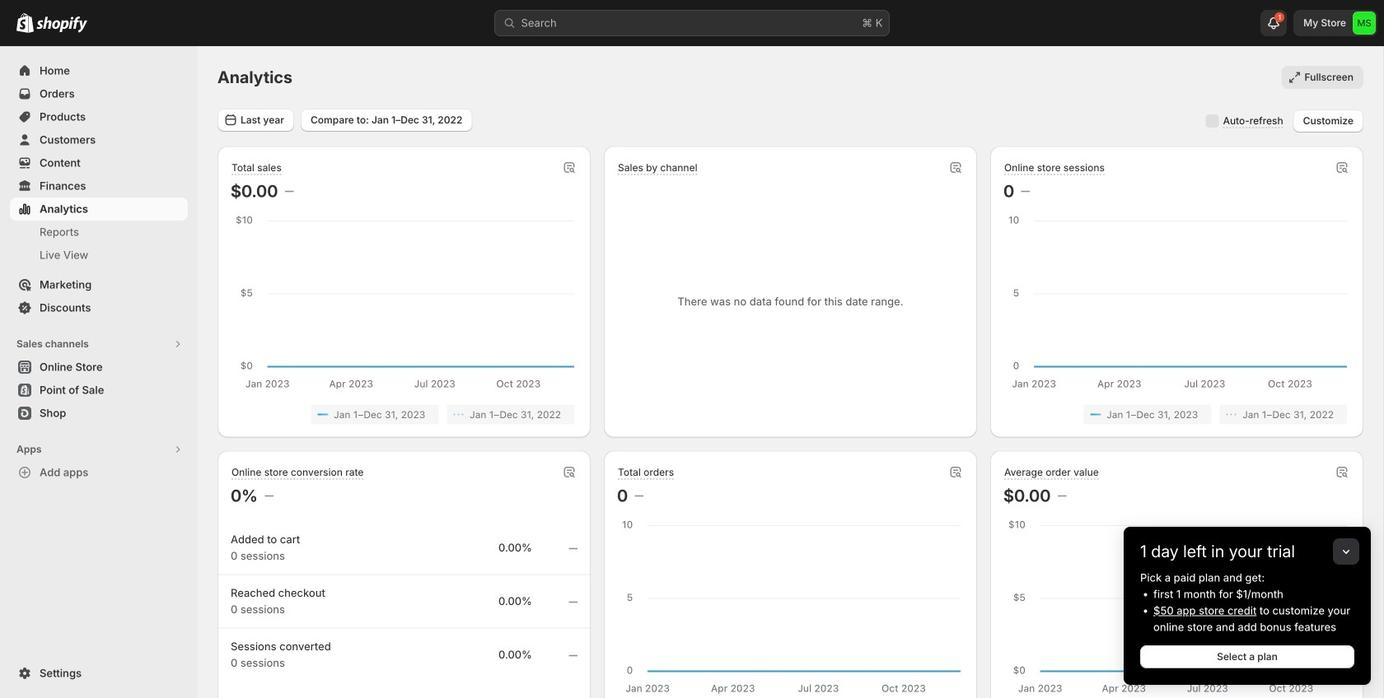 Task type: locate. For each thing, give the bounding box(es) containing it.
1 horizontal spatial list
[[1007, 405, 1347, 425]]

list
[[234, 405, 574, 425], [1007, 405, 1347, 425]]

0 horizontal spatial list
[[234, 405, 574, 425]]

2 list from the left
[[1007, 405, 1347, 425]]

shopify image
[[16, 13, 34, 33]]



Task type: vqa. For each thing, say whether or not it's contained in the screenshot.
channels
no



Task type: describe. For each thing, give the bounding box(es) containing it.
my store image
[[1353, 12, 1376, 35]]

1 list from the left
[[234, 405, 574, 425]]

shopify image
[[36, 16, 87, 33]]



